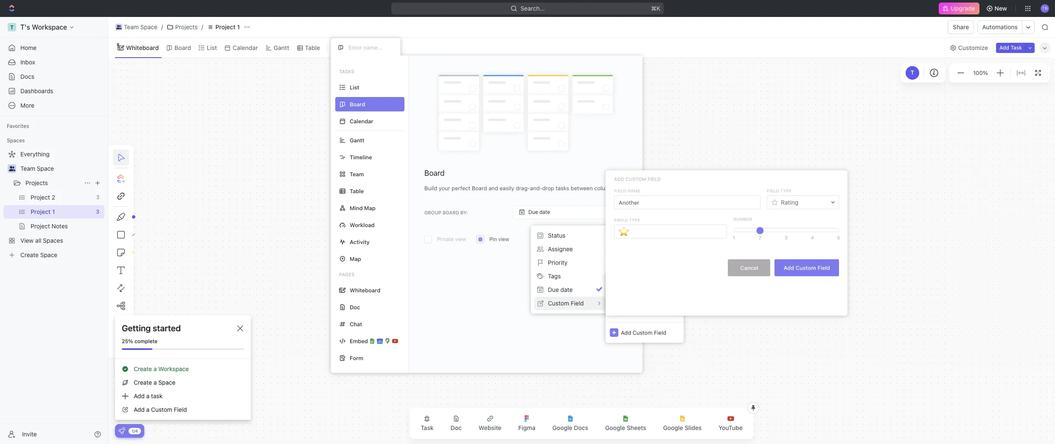 Task type: describe. For each thing, give the bounding box(es) containing it.
home
[[20, 44, 37, 51]]

customize button
[[948, 42, 991, 54]]

form
[[350, 355, 363, 362]]

custom inside add custom field button
[[796, 265, 816, 271]]

tags
[[548, 273, 561, 280]]

space inside tree
[[37, 165, 54, 172]]

google for google sheets
[[605, 425, 625, 432]]

type for emoji type ⭐
[[629, 218, 640, 223]]

number
[[734, 217, 753, 222]]

1 horizontal spatial 1
[[733, 235, 735, 241]]

rating button
[[768, 196, 839, 210]]

create a workspace
[[134, 366, 189, 373]]

inbox link
[[3, 56, 104, 69]]

close image
[[237, 326, 243, 332]]

onboarding checklist button image
[[118, 428, 125, 435]]

1 horizontal spatial team
[[124, 23, 139, 31]]

date for due date button
[[561, 287, 573, 294]]

share button
[[948, 20, 975, 34]]

google for google slides
[[663, 425, 683, 432]]

view button
[[331, 42, 358, 54]]

cancel button
[[728, 260, 771, 277]]

google docs button
[[546, 411, 595, 437]]

5
[[837, 235, 840, 241]]

rating
[[781, 199, 799, 206]]

table link
[[303, 42, 320, 54]]

gantt link
[[272, 42, 289, 54]]

figma
[[519, 425, 536, 432]]

google for google docs
[[553, 425, 573, 432]]

100%
[[974, 70, 988, 76]]

Enter name... text field
[[614, 196, 761, 210]]

t
[[911, 69, 915, 76]]

⭐ button
[[614, 225, 727, 239]]

upgrade
[[951, 5, 975, 12]]

⭐
[[619, 226, 629, 238]]

field type
[[767, 188, 792, 194]]

1 vertical spatial team space link
[[20, 162, 103, 176]]

field inside add custom field button
[[818, 265, 830, 271]]

2
[[759, 235, 762, 241]]

gantt inside "link"
[[274, 44, 289, 51]]

0 horizontal spatial board
[[175, 44, 191, 51]]

workload
[[350, 222, 375, 229]]

assignee button
[[535, 243, 606, 256]]

add a custom field
[[134, 407, 187, 414]]

dashboards
[[20, 87, 53, 95]]

1 vertical spatial whiteboard
[[350, 287, 381, 294]]

due for due date dropdown button
[[529, 209, 538, 216]]

dashboards link
[[3, 84, 104, 98]]

sidebar navigation
[[0, 17, 108, 445]]

add custom field inside dropdown button
[[621, 330, 667, 336]]

favorites
[[7, 123, 29, 129]]

customize
[[959, 44, 988, 51]]

task
[[151, 393, 163, 400]]

status
[[548, 232, 566, 239]]

google slides button
[[657, 411, 709, 437]]

mind map
[[350, 205, 376, 212]]

create a space
[[134, 380, 175, 387]]

doc button
[[444, 411, 469, 437]]

add board
[[590, 237, 617, 243]]

1/4
[[132, 429, 138, 434]]

mind
[[350, 205, 363, 212]]

4
[[811, 235, 814, 241]]

due date button
[[513, 206, 627, 220]]

field name
[[614, 188, 641, 194]]

started
[[153, 324, 181, 334]]

1 vertical spatial gantt
[[350, 137, 364, 144]]

2 / from the left
[[201, 23, 203, 31]]

inbox
[[20, 59, 35, 66]]

1 horizontal spatial team space
[[124, 23, 157, 31]]

100% button
[[972, 68, 990, 78]]

1 horizontal spatial list
[[350, 84, 359, 91]]

due date for due date button
[[548, 287, 573, 294]]

priority button
[[535, 256, 606, 270]]

field inside custom field dropdown button
[[571, 300, 584, 307]]

custom inside add custom field dropdown button
[[633, 330, 653, 336]]

youtube
[[719, 425, 743, 432]]

name
[[628, 188, 641, 194]]

by:
[[461, 210, 468, 216]]

timeline
[[350, 154, 372, 161]]

0 horizontal spatial list
[[207, 44, 217, 51]]

board
[[443, 210, 459, 216]]

embed
[[350, 338, 368, 345]]

add custom field button
[[606, 323, 684, 343]]

0 horizontal spatial 1
[[237, 23, 240, 31]]

calendar link
[[231, 42, 258, 54]]

assignee
[[548, 246, 573, 253]]

priority
[[548, 259, 568, 267]]

a for task
[[146, 393, 150, 400]]

activity
[[350, 239, 370, 246]]

chat
[[350, 321, 362, 328]]

due date button
[[535, 284, 606, 297]]

getting
[[122, 324, 151, 334]]

getting started
[[122, 324, 181, 334]]

new button
[[983, 2, 1013, 15]]

add task
[[1000, 44, 1022, 51]]

type for field type
[[781, 188, 792, 194]]

0 horizontal spatial map
[[350, 256, 361, 263]]

tree inside sidebar navigation
[[3, 148, 104, 262]]

25% complete
[[122, 339, 157, 345]]

whiteboard link
[[124, 42, 159, 54]]

date for due date dropdown button
[[540, 209, 550, 216]]

upgrade link
[[939, 3, 980, 14]]

team inside tree
[[20, 165, 35, 172]]

1 horizontal spatial projects link
[[165, 22, 200, 32]]

a for custom
[[146, 407, 150, 414]]

google sheets button
[[599, 411, 653, 437]]

docs link
[[3, 70, 104, 84]]



Task type: locate. For each thing, give the bounding box(es) containing it.
team space right user group icon
[[20, 165, 54, 172]]

field inside add custom field dropdown button
[[654, 330, 667, 336]]

1 vertical spatial due
[[548, 287, 559, 294]]

due inside due date button
[[548, 287, 559, 294]]

2 google from the left
[[605, 425, 625, 432]]

Enter name... field
[[348, 44, 394, 51]]

0 vertical spatial whiteboard
[[126, 44, 159, 51]]

1 vertical spatial list
[[350, 84, 359, 91]]

group board by:
[[425, 210, 468, 216]]

0 vertical spatial space
[[140, 23, 157, 31]]

project 1 link
[[205, 22, 242, 32]]

whiteboard inside whiteboard link
[[126, 44, 159, 51]]

task down automations button at the right of the page
[[1011, 44, 1022, 51]]

add
[[1000, 44, 1010, 51], [614, 177, 625, 182], [590, 237, 600, 243], [784, 265, 794, 271], [621, 330, 631, 336], [134, 393, 145, 400], [134, 407, 145, 414]]

1 horizontal spatial task
[[1011, 44, 1022, 51]]

google inside google docs button
[[553, 425, 573, 432]]

1 / from the left
[[161, 23, 163, 31]]

0 horizontal spatial /
[[161, 23, 163, 31]]

doc right "task" "button"
[[451, 425, 462, 432]]

custom field
[[548, 300, 584, 307]]

1 right project
[[237, 23, 240, 31]]

0 horizontal spatial whiteboard
[[126, 44, 159, 51]]

0 vertical spatial calendar
[[233, 44, 258, 51]]

0 vertical spatial board
[[175, 44, 191, 51]]

calendar up timeline
[[350, 118, 373, 125]]

1 vertical spatial map
[[350, 256, 361, 263]]

0 horizontal spatial space
[[37, 165, 54, 172]]

onboarding checklist button element
[[118, 428, 125, 435]]

invite
[[22, 431, 37, 438]]

1 vertical spatial type
[[629, 218, 640, 223]]

0 vertical spatial docs
[[20, 73, 34, 80]]

0 horizontal spatial projects
[[25, 180, 48, 187]]

docs inside button
[[574, 425, 588, 432]]

1 vertical spatial create
[[134, 380, 152, 387]]

a
[[154, 366, 157, 373], [154, 380, 157, 387], [146, 393, 150, 400], [146, 407, 150, 414]]

1 vertical spatial add custom field
[[784, 265, 830, 271]]

task inside button
[[1011, 44, 1022, 51]]

1 horizontal spatial gantt
[[350, 137, 364, 144]]

1 horizontal spatial team space link
[[113, 22, 160, 32]]

1 horizontal spatial whiteboard
[[350, 287, 381, 294]]

2 vertical spatial add custom field
[[621, 330, 667, 336]]

1
[[237, 23, 240, 31], [733, 235, 735, 241]]

1 vertical spatial projects
[[25, 180, 48, 187]]

automations
[[983, 23, 1018, 31]]

a down add a task
[[146, 407, 150, 414]]

2 horizontal spatial space
[[158, 380, 175, 387]]

a up task
[[154, 380, 157, 387]]

1 vertical spatial due date
[[548, 287, 573, 294]]

google inside 'google sheets' "button"
[[605, 425, 625, 432]]

1 horizontal spatial map
[[364, 205, 376, 212]]

tree
[[3, 148, 104, 262]]

1 vertical spatial board
[[425, 169, 445, 178]]

add custom field inside button
[[784, 265, 830, 271]]

google
[[553, 425, 573, 432], [605, 425, 625, 432], [663, 425, 683, 432]]

0 horizontal spatial projects link
[[25, 177, 81, 190]]

0 vertical spatial add custom field
[[614, 177, 661, 182]]

0 vertical spatial task
[[1011, 44, 1022, 51]]

1 horizontal spatial type
[[781, 188, 792, 194]]

date
[[540, 209, 550, 216], [561, 287, 573, 294]]

status button
[[535, 229, 606, 243]]

google left slides
[[663, 425, 683, 432]]

0 vertical spatial due
[[529, 209, 538, 216]]

1 vertical spatial table
[[350, 188, 364, 195]]

due date up the status
[[529, 209, 550, 216]]

board left list link
[[175, 44, 191, 51]]

favorites button
[[3, 121, 33, 132]]

0 vertical spatial create
[[134, 366, 152, 373]]

due inside due date dropdown button
[[529, 209, 538, 216]]

google left 'sheets'
[[605, 425, 625, 432]]

google slides
[[663, 425, 702, 432]]

1 vertical spatial 1
[[733, 235, 735, 241]]

custom inside custom field dropdown button
[[548, 300, 569, 307]]

table
[[305, 44, 320, 51], [350, 188, 364, 195]]

0 vertical spatial type
[[781, 188, 792, 194]]

team space inside tree
[[20, 165, 54, 172]]

list link
[[205, 42, 217, 54]]

add inside dropdown button
[[621, 330, 631, 336]]

0 horizontal spatial docs
[[20, 73, 34, 80]]

1 vertical spatial space
[[37, 165, 54, 172]]

0 vertical spatial map
[[364, 205, 376, 212]]

0 vertical spatial team space
[[124, 23, 157, 31]]

list down project 1 link
[[207, 44, 217, 51]]

task button
[[414, 411, 441, 437]]

doc inside button
[[451, 425, 462, 432]]

0 horizontal spatial task
[[421, 425, 434, 432]]

type up rating on the right
[[781, 188, 792, 194]]

map right mind
[[364, 205, 376, 212]]

1 horizontal spatial space
[[140, 23, 157, 31]]

user group image
[[9, 166, 15, 172]]

table up mind
[[350, 188, 364, 195]]

create
[[134, 366, 152, 373], [134, 380, 152, 387]]

workspace
[[158, 366, 189, 373]]

0 horizontal spatial gantt
[[274, 44, 289, 51]]

space down create a workspace
[[158, 380, 175, 387]]

2 vertical spatial space
[[158, 380, 175, 387]]

due for due date button
[[548, 287, 559, 294]]

1 vertical spatial projects link
[[25, 177, 81, 190]]

type right emoji
[[629, 218, 640, 223]]

0 vertical spatial gantt
[[274, 44, 289, 51]]

0 vertical spatial table
[[305, 44, 320, 51]]

25%
[[122, 339, 133, 345]]

google right the 'figma'
[[553, 425, 573, 432]]

0 horizontal spatial team
[[20, 165, 35, 172]]

1 vertical spatial docs
[[574, 425, 588, 432]]

0 horizontal spatial due
[[529, 209, 538, 216]]

user group image
[[116, 25, 122, 29]]

3 google from the left
[[663, 425, 683, 432]]

team space up whiteboard link
[[124, 23, 157, 31]]

list down view
[[350, 84, 359, 91]]

doc up chat
[[350, 304, 360, 311]]

1 vertical spatial date
[[561, 287, 573, 294]]

task left doc button
[[421, 425, 434, 432]]

0 horizontal spatial team space
[[20, 165, 54, 172]]

create for create a space
[[134, 380, 152, 387]]

google inside google slides button
[[663, 425, 683, 432]]

due date up custom field at the right bottom of page
[[548, 287, 573, 294]]

0 horizontal spatial doc
[[350, 304, 360, 311]]

date up the status
[[540, 209, 550, 216]]

1 horizontal spatial due
[[548, 287, 559, 294]]

type inside emoji type ⭐
[[629, 218, 640, 223]]

due date
[[529, 209, 550, 216], [548, 287, 573, 294]]

a left task
[[146, 393, 150, 400]]

1 horizontal spatial calendar
[[350, 118, 373, 125]]

spaces
[[7, 138, 25, 144]]

whiteboard up chat
[[350, 287, 381, 294]]

google sheets
[[605, 425, 646, 432]]

gantt
[[274, 44, 289, 51], [350, 137, 364, 144]]

⌘k
[[651, 5, 661, 12]]

1 create from the top
[[134, 366, 152, 373]]

custom field button
[[535, 297, 606, 311]]

board link
[[173, 42, 191, 54]]

due date inside button
[[548, 287, 573, 294]]

date up custom field at the right bottom of page
[[561, 287, 573, 294]]

emoji
[[614, 218, 628, 223]]

2 horizontal spatial team
[[350, 171, 364, 178]]

0 horizontal spatial table
[[305, 44, 320, 51]]

add custom field
[[614, 177, 661, 182], [784, 265, 830, 271], [621, 330, 667, 336]]

website
[[479, 425, 502, 432]]

1 horizontal spatial date
[[561, 287, 573, 294]]

1 vertical spatial task
[[421, 425, 434, 432]]

2 vertical spatial board
[[602, 237, 617, 243]]

team right user group icon
[[20, 165, 35, 172]]

0 vertical spatial 1
[[237, 23, 240, 31]]

share
[[953, 23, 969, 31]]

whiteboard left board link
[[126, 44, 159, 51]]

new
[[995, 5, 1007, 12]]

docs inside sidebar navigation
[[20, 73, 34, 80]]

youtube button
[[712, 411, 750, 437]]

date inside dropdown button
[[540, 209, 550, 216]]

board up group
[[425, 169, 445, 178]]

/
[[161, 23, 163, 31], [201, 23, 203, 31]]

due date for due date dropdown button
[[529, 209, 550, 216]]

slides
[[685, 425, 702, 432]]

team space link
[[113, 22, 160, 32], [20, 162, 103, 176]]

add custom field button
[[775, 260, 839, 277]]

team right user group image
[[124, 23, 139, 31]]

calendar down project 1
[[233, 44, 258, 51]]

create for create a workspace
[[134, 366, 152, 373]]

0 vertical spatial doc
[[350, 304, 360, 311]]

view button
[[331, 38, 358, 58]]

project 1
[[216, 23, 240, 31]]

gantt up timeline
[[350, 137, 364, 144]]

1 horizontal spatial projects
[[175, 23, 198, 31]]

complete
[[135, 339, 157, 345]]

date inside button
[[561, 287, 573, 294]]

0 vertical spatial projects
[[175, 23, 198, 31]]

create up create a space
[[134, 366, 152, 373]]

sheets
[[627, 425, 646, 432]]

add a task
[[134, 393, 163, 400]]

1 vertical spatial calendar
[[350, 118, 373, 125]]

0 horizontal spatial type
[[629, 218, 640, 223]]

0 vertical spatial due date
[[529, 209, 550, 216]]

space up whiteboard link
[[140, 23, 157, 31]]

group
[[425, 210, 441, 216]]

1 horizontal spatial docs
[[574, 425, 588, 432]]

view
[[342, 44, 355, 51]]

tags button
[[535, 270, 606, 284]]

0 vertical spatial list
[[207, 44, 217, 51]]

2 horizontal spatial google
[[663, 425, 683, 432]]

whiteboard
[[126, 44, 159, 51], [350, 287, 381, 294]]

a for workspace
[[154, 366, 157, 373]]

cancel
[[740, 265, 759, 271]]

0 vertical spatial projects link
[[165, 22, 200, 32]]

automations button
[[978, 21, 1022, 34]]

0 vertical spatial team space link
[[113, 22, 160, 32]]

a up create a space
[[154, 366, 157, 373]]

custom
[[626, 177, 647, 182], [796, 265, 816, 271], [548, 300, 569, 307], [633, 330, 653, 336], [151, 407, 172, 414]]

team down timeline
[[350, 171, 364, 178]]

1 google from the left
[[553, 425, 573, 432]]

1 horizontal spatial board
[[425, 169, 445, 178]]

project
[[216, 23, 236, 31]]

tree containing team space
[[3, 148, 104, 262]]

create up add a task
[[134, 380, 152, 387]]

board
[[175, 44, 191, 51], [425, 169, 445, 178], [602, 237, 617, 243]]

1 horizontal spatial google
[[605, 425, 625, 432]]

home link
[[3, 41, 104, 55]]

1 down number
[[733, 235, 735, 241]]

projects link
[[165, 22, 200, 32], [25, 177, 81, 190]]

1 vertical spatial team space
[[20, 165, 54, 172]]

1 vertical spatial doc
[[451, 425, 462, 432]]

0 horizontal spatial calendar
[[233, 44, 258, 51]]

team space
[[124, 23, 157, 31], [20, 165, 54, 172]]

map down activity
[[350, 256, 361, 263]]

add task button
[[996, 43, 1026, 53]]

map
[[364, 205, 376, 212], [350, 256, 361, 263]]

2 horizontal spatial board
[[602, 237, 617, 243]]

0 horizontal spatial team space link
[[20, 162, 103, 176]]

2 create from the top
[[134, 380, 152, 387]]

calendar inside "link"
[[233, 44, 258, 51]]

emoji type ⭐
[[614, 218, 640, 238]]

space right user group icon
[[37, 165, 54, 172]]

0 vertical spatial date
[[540, 209, 550, 216]]

projects inside tree
[[25, 180, 48, 187]]

1 horizontal spatial table
[[350, 188, 364, 195]]

task inside "button"
[[421, 425, 434, 432]]

due date inside dropdown button
[[529, 209, 550, 216]]

board left ⭐
[[602, 237, 617, 243]]

projects link inside tree
[[25, 177, 81, 190]]

1 horizontal spatial doc
[[451, 425, 462, 432]]

search...
[[521, 5, 545, 12]]

space
[[140, 23, 157, 31], [37, 165, 54, 172], [158, 380, 175, 387]]

1 horizontal spatial /
[[201, 23, 203, 31]]

a for space
[[154, 380, 157, 387]]

table right gantt "link"
[[305, 44, 320, 51]]

gantt left table link
[[274, 44, 289, 51]]

0 horizontal spatial date
[[540, 209, 550, 216]]

3
[[785, 235, 788, 241]]

0 horizontal spatial google
[[553, 425, 573, 432]]

figma button
[[512, 411, 542, 437]]



Task type: vqa. For each thing, say whether or not it's contained in the screenshot.
first WIFI Icon from the bottom
no



